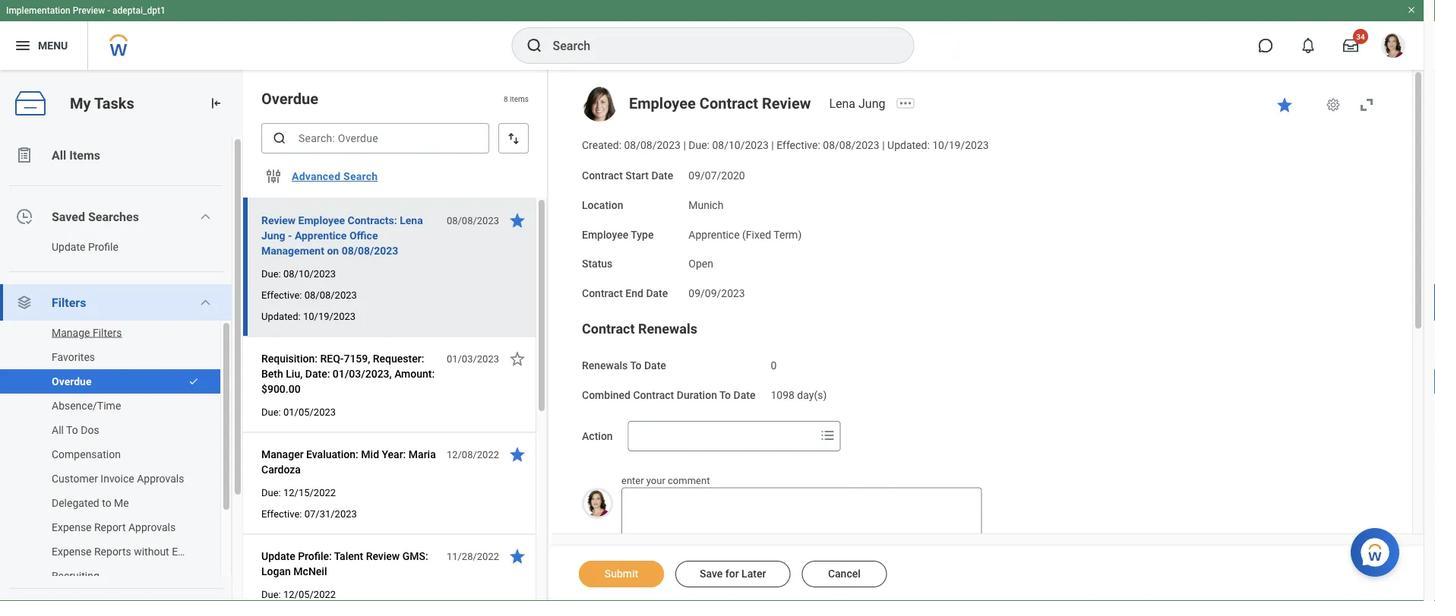 Task type: vqa. For each thing, say whether or not it's contained in the screenshot.


Task type: describe. For each thing, give the bounding box(es) containing it.
enter your comment
[[622, 475, 710, 487]]

due: for review employee contracts: lena jung - apprentice office management on 08/08/2023
[[262, 268, 281, 279]]

to for date
[[630, 359, 642, 372]]

renewals to date
[[582, 359, 667, 372]]

date:
[[305, 368, 330, 380]]

overdue inside overdue 'button'
[[52, 375, 92, 388]]

apprentice inside apprentice (fixed term) element
[[689, 228, 740, 241]]

inbox large image
[[1344, 38, 1359, 53]]

2 horizontal spatial review
[[762, 94, 811, 112]]

prompts image
[[819, 427, 837, 445]]

saved searches
[[52, 209, 139, 224]]

management
[[262, 244, 325, 257]]

expense report approvals
[[52, 521, 176, 534]]

advanced
[[292, 170, 341, 183]]

save
[[700, 568, 723, 580]]

adeptai_dpt1
[[113, 5, 166, 16]]

my tasks
[[70, 94, 134, 112]]

implementation preview -   adeptai_dpt1
[[6, 5, 166, 16]]

08/10/2023 inside item list element
[[284, 268, 336, 279]]

office
[[350, 229, 378, 242]]

8 items
[[504, 94, 529, 103]]

updated: inside item list element
[[262, 311, 301, 322]]

0 horizontal spatial renewals
[[582, 359, 628, 372]]

your
[[647, 475, 666, 487]]

without
[[134, 545, 169, 558]]

approvals for customer invoice approvals
[[137, 472, 184, 485]]

end
[[626, 287, 644, 300]]

cardoza
[[262, 463, 301, 476]]

updated: 10/19/2023
[[262, 311, 356, 322]]

clipboard image
[[15, 146, 33, 164]]

item list element
[[243, 70, 549, 601]]

apprentice inside "review employee contracts: lena jung - apprentice office management on 08/08/2023"
[[295, 229, 347, 242]]

1 horizontal spatial jung
[[859, 96, 886, 111]]

employee for employee contract review
[[629, 94, 696, 112]]

compensation
[[52, 448, 121, 461]]

09/09/2023
[[689, 287, 746, 300]]

review employee contracts: lena jung - apprentice office management on 08/08/2023
[[262, 214, 423, 257]]

all for all to dos
[[52, 424, 64, 436]]

0
[[771, 359, 777, 372]]

08/08/2023 inside "review employee contracts: lena jung - apprentice office management on 08/08/2023"
[[342, 244, 399, 257]]

date for renewals to date
[[645, 359, 667, 372]]

expense for expense reports without exceptions
[[52, 545, 92, 558]]

due: for requisition: req-7159, requester: beth liu, date: 01/03/2023, amount: $900.00
[[262, 406, 281, 418]]

requisition: req-7159, requester: beth liu, date: 01/03/2023, amount: $900.00
[[262, 352, 435, 395]]

(fixed
[[743, 228, 772, 241]]

chevron down image
[[199, 296, 212, 309]]

due: for update profile: talent review gms: logan mcneil
[[262, 589, 281, 600]]

employee contract review
[[629, 94, 811, 112]]

delegated to me button
[[0, 491, 205, 515]]

to
[[102, 497, 111, 509]]

location
[[582, 199, 624, 211]]

contract renewals group
[[582, 320, 1383, 403]]

menu button
[[0, 21, 88, 70]]

7159,
[[344, 352, 370, 365]]

customer invoice approvals
[[52, 472, 184, 485]]

employee type
[[582, 228, 654, 241]]

cancel
[[829, 568, 861, 580]]

later
[[742, 568, 767, 580]]

combined contract duration to date element
[[771, 380, 827, 402]]

on
[[327, 244, 339, 257]]

contract down renewals to date
[[634, 389, 674, 401]]

contract start date
[[582, 169, 674, 182]]

expense for expense report approvals
[[52, 521, 92, 534]]

34
[[1357, 32, 1366, 41]]

sort image
[[506, 131, 521, 146]]

- inside the menu banner
[[107, 5, 110, 16]]

contract for contract start date
[[582, 169, 623, 182]]

employee inside "review employee contracts: lena jung - apprentice office management on 08/08/2023"
[[298, 214, 345, 227]]

$900.00
[[262, 383, 301, 395]]

34 button
[[1335, 29, 1369, 62]]

- inside "review employee contracts: lena jung - apprentice office management on 08/08/2023"
[[288, 229, 292, 242]]

contract down search workday search box
[[700, 94, 759, 112]]

implementation
[[6, 5, 70, 16]]

lena jung element
[[830, 96, 895, 111]]

due: up contract start date element
[[689, 139, 710, 152]]

lena jung
[[830, 96, 886, 111]]

date for contract end date
[[646, 287, 668, 300]]

recruiting
[[52, 570, 99, 582]]

comment
[[668, 475, 710, 487]]

created:
[[582, 139, 622, 152]]

mid
[[361, 448, 379, 461]]

renewals to date element
[[771, 350, 777, 373]]

items
[[69, 148, 100, 162]]

1 horizontal spatial renewals
[[639, 321, 698, 337]]

due: 12/15/2022
[[262, 487, 336, 498]]

exceptions
[[172, 545, 224, 558]]

manager evaluation: mid year: maria cardoza
[[262, 448, 436, 476]]

action bar region
[[549, 546, 1425, 601]]

search image
[[526, 36, 544, 55]]

manage
[[52, 326, 90, 339]]

saved searches button
[[0, 198, 232, 235]]

clock check image
[[15, 208, 33, 226]]

reports
[[94, 545, 131, 558]]

menu banner
[[0, 0, 1425, 70]]

configure image
[[265, 167, 283, 185]]

1098
[[771, 389, 795, 401]]

combined
[[582, 389, 631, 401]]

1 horizontal spatial updated:
[[888, 139, 930, 152]]

action
[[582, 430, 613, 443]]

enter
[[622, 475, 644, 487]]

duration
[[677, 389, 718, 401]]

apprentice (fixed term) element
[[689, 225, 802, 241]]

all to dos button
[[0, 418, 205, 442]]

filters inside button
[[93, 326, 122, 339]]

approvals for expense report approvals
[[128, 521, 176, 534]]

submit button
[[579, 561, 664, 588]]

01/03/2023
[[447, 353, 499, 365]]

date for contract start date
[[652, 169, 674, 182]]

update profile: talent review gms: logan mcneil
[[262, 550, 429, 578]]

search image
[[272, 131, 287, 146]]

gear image
[[1327, 97, 1342, 113]]

update profile
[[52, 241, 118, 253]]

liu,
[[286, 368, 303, 380]]

recruiting button
[[0, 564, 205, 588]]

Search Workday  search field
[[553, 29, 883, 62]]

beth
[[262, 368, 283, 380]]

star image for update profile: talent review gms: logan mcneil
[[509, 547, 527, 566]]

12/05/2022
[[284, 589, 336, 600]]

gms:
[[403, 550, 429, 563]]

menu
[[38, 39, 68, 52]]

12/15/2022
[[284, 487, 336, 498]]

due: 08/10/2023
[[262, 268, 336, 279]]



Task type: locate. For each thing, give the bounding box(es) containing it.
contract up location
[[582, 169, 623, 182]]

to left dos
[[66, 424, 78, 436]]

0 vertical spatial to
[[630, 359, 642, 372]]

report
[[94, 521, 126, 534]]

1 horizontal spatial lena
[[830, 96, 856, 111]]

1 | from the left
[[684, 139, 686, 152]]

star image
[[1276, 96, 1295, 114], [509, 211, 527, 230], [509, 350, 527, 368], [509, 547, 527, 566]]

renewals down end in the top left of the page
[[639, 321, 698, 337]]

employee down location
[[582, 228, 629, 241]]

contracts:
[[348, 214, 397, 227]]

type
[[631, 228, 654, 241]]

customer
[[52, 472, 98, 485]]

0 vertical spatial updated:
[[888, 139, 930, 152]]

due: down logan
[[262, 589, 281, 600]]

renewals up combined
[[582, 359, 628, 372]]

profile
[[88, 241, 118, 253]]

0 horizontal spatial to
[[66, 424, 78, 436]]

contract end date element
[[689, 278, 746, 301]]

1 vertical spatial 08/10/2023
[[284, 268, 336, 279]]

1 horizontal spatial overdue
[[262, 90, 319, 108]]

1 vertical spatial lena
[[400, 214, 423, 227]]

1 horizontal spatial update
[[262, 550, 295, 563]]

cancel button
[[802, 561, 887, 588]]

absence/time button
[[0, 394, 205, 418]]

expense reports without exceptions
[[52, 545, 224, 558]]

absence/time
[[52, 399, 121, 412]]

favorites button
[[0, 345, 205, 369]]

0 horizontal spatial filters
[[52, 295, 86, 310]]

updated: down lena jung element
[[888, 139, 930, 152]]

check image
[[189, 376, 199, 387]]

0 vertical spatial -
[[107, 5, 110, 16]]

star image for review employee contracts: lena jung - apprentice office management on 08/08/2023
[[509, 211, 527, 230]]

1 vertical spatial jung
[[262, 229, 285, 242]]

all inside button
[[52, 424, 64, 436]]

open element
[[689, 255, 714, 270]]

0 horizontal spatial -
[[107, 5, 110, 16]]

filters up manage
[[52, 295, 86, 310]]

date up combined contract duration to date
[[645, 359, 667, 372]]

lena inside "review employee contracts: lena jung - apprentice office management on 08/08/2023"
[[400, 214, 423, 227]]

apprentice down munich
[[689, 228, 740, 241]]

review inside "review employee contracts: lena jung - apprentice office management on 08/08/2023"
[[262, 214, 296, 227]]

2 horizontal spatial employee
[[629, 94, 696, 112]]

contract start date element
[[689, 160, 746, 183]]

2 all from the top
[[52, 424, 64, 436]]

updated: down effective: 08/08/2023
[[262, 311, 301, 322]]

2 horizontal spatial to
[[720, 389, 731, 401]]

for
[[726, 568, 739, 580]]

update for update profile: talent review gms: logan mcneil
[[262, 550, 295, 563]]

2 expense from the top
[[52, 545, 92, 558]]

submit
[[605, 568, 639, 580]]

1 all from the top
[[52, 148, 66, 162]]

2 vertical spatial employee
[[582, 228, 629, 241]]

1 expense from the top
[[52, 521, 92, 534]]

review up management
[[262, 214, 296, 227]]

manage filters button
[[0, 321, 205, 345]]

3 | from the left
[[883, 139, 885, 152]]

to inside button
[[66, 424, 78, 436]]

2 list from the top
[[0, 321, 232, 588]]

0 horizontal spatial updated:
[[262, 311, 301, 322]]

0 vertical spatial renewals
[[639, 321, 698, 337]]

2 horizontal spatial |
[[883, 139, 885, 152]]

filters inside dropdown button
[[52, 295, 86, 310]]

expense up recruiting
[[52, 545, 92, 558]]

1 vertical spatial filters
[[93, 326, 122, 339]]

me
[[114, 497, 129, 509]]

saved
[[52, 209, 85, 224]]

1 vertical spatial overdue
[[52, 375, 92, 388]]

my tasks element
[[0, 70, 243, 601]]

due: 01/05/2023
[[262, 406, 336, 418]]

update down saved
[[52, 241, 85, 253]]

update profile: talent review gms: logan mcneil button
[[262, 547, 439, 581]]

open
[[689, 258, 714, 270]]

0 horizontal spatial |
[[684, 139, 686, 152]]

0 vertical spatial all
[[52, 148, 66, 162]]

advanced search button
[[286, 161, 384, 192]]

0 vertical spatial jung
[[859, 96, 886, 111]]

09/07/2020
[[689, 169, 746, 182]]

star image
[[509, 445, 527, 464]]

effective: for manager evaluation: mid year: maria cardoza
[[262, 508, 302, 520]]

contract renewals button
[[582, 321, 698, 337]]

01/03/2023,
[[333, 368, 392, 380]]

requester:
[[373, 352, 424, 365]]

day(s)
[[798, 389, 827, 401]]

0 horizontal spatial jung
[[262, 229, 285, 242]]

8
[[504, 94, 508, 103]]

Action field
[[629, 423, 816, 450]]

employee right employee's photo (lena jung) in the left top of the page
[[629, 94, 696, 112]]

munich element
[[689, 196, 724, 211]]

all to dos
[[52, 424, 99, 436]]

1 vertical spatial update
[[262, 550, 295, 563]]

update
[[52, 241, 85, 253], [262, 550, 295, 563]]

all items
[[52, 148, 100, 162]]

notifications large image
[[1301, 38, 1317, 53]]

lena up created: 08/08/2023 | due: 08/10/2023 | effective: 08/08/2023 | updated: 10/19/2023
[[830, 96, 856, 111]]

contract renewals
[[582, 321, 698, 337]]

2 vertical spatial to
[[66, 424, 78, 436]]

0 vertical spatial 08/10/2023
[[713, 139, 769, 152]]

lena
[[830, 96, 856, 111], [400, 214, 423, 227]]

employee up on
[[298, 214, 345, 227]]

contract for contract renewals
[[582, 321, 635, 337]]

due: down cardoza
[[262, 487, 281, 498]]

approvals up without
[[128, 521, 176, 534]]

profile:
[[298, 550, 332, 563]]

0 vertical spatial update
[[52, 241, 85, 253]]

manager evaluation: mid year: maria cardoza button
[[262, 445, 439, 479]]

logan
[[262, 565, 291, 578]]

0 vertical spatial overdue
[[262, 90, 319, 108]]

contract
[[700, 94, 759, 112], [582, 169, 623, 182], [582, 287, 623, 300], [582, 321, 635, 337], [634, 389, 674, 401]]

manage filters
[[52, 326, 122, 339]]

to right duration
[[720, 389, 731, 401]]

0 vertical spatial review
[[762, 94, 811, 112]]

status
[[582, 258, 613, 270]]

contract down status
[[582, 287, 623, 300]]

1 vertical spatial renewals
[[582, 359, 628, 372]]

08/10/2023 up contract start date element
[[713, 139, 769, 152]]

enter your comment text field
[[622, 488, 983, 536]]

overdue button
[[0, 369, 181, 394]]

1 vertical spatial approvals
[[128, 521, 176, 534]]

due: down management
[[262, 268, 281, 279]]

overdue up search icon
[[262, 90, 319, 108]]

contract down contract end date
[[582, 321, 635, 337]]

delegated to me
[[52, 497, 129, 509]]

0 horizontal spatial employee
[[298, 214, 345, 227]]

1 horizontal spatial employee
[[582, 228, 629, 241]]

profile logan mcneil image
[[1382, 33, 1406, 61]]

apprentice up on
[[295, 229, 347, 242]]

employee for employee type
[[582, 228, 629, 241]]

1 vertical spatial effective:
[[262, 289, 302, 301]]

approvals inside button
[[128, 521, 176, 534]]

Search: Overdue text field
[[262, 123, 490, 154]]

overdue
[[262, 90, 319, 108], [52, 375, 92, 388]]

close environment banner image
[[1408, 5, 1417, 14]]

preview
[[73, 5, 105, 16]]

10/19/2023 inside item list element
[[303, 311, 356, 322]]

evaluation:
[[306, 448, 359, 461]]

date left 1098
[[734, 389, 756, 401]]

1 vertical spatial employee
[[298, 214, 345, 227]]

due: down '$900.00'
[[262, 406, 281, 418]]

0 horizontal spatial overdue
[[52, 375, 92, 388]]

date right end in the top left of the page
[[646, 287, 668, 300]]

review inside update profile: talent review gms: logan mcneil
[[366, 550, 400, 563]]

review left gms:
[[366, 550, 400, 563]]

manager
[[262, 448, 304, 461]]

all inside 'button'
[[52, 148, 66, 162]]

0 vertical spatial lena
[[830, 96, 856, 111]]

approvals right invoice
[[137, 472, 184, 485]]

justify image
[[14, 36, 32, 55]]

list containing all items
[[0, 137, 243, 601]]

1 horizontal spatial 10/19/2023
[[933, 139, 990, 152]]

save for later
[[700, 568, 767, 580]]

mcneil
[[294, 565, 327, 578]]

0 vertical spatial effective:
[[777, 139, 821, 152]]

1 vertical spatial expense
[[52, 545, 92, 558]]

- right preview
[[107, 5, 110, 16]]

maria
[[409, 448, 436, 461]]

talent
[[334, 550, 364, 563]]

items
[[510, 94, 529, 103]]

1 vertical spatial to
[[720, 389, 731, 401]]

0 horizontal spatial apprentice
[[295, 229, 347, 242]]

all left items at the top left
[[52, 148, 66, 162]]

08/10/2023 up effective: 08/08/2023
[[284, 268, 336, 279]]

list inside my tasks element
[[0, 321, 232, 588]]

overdue inside item list element
[[262, 90, 319, 108]]

review up created: 08/08/2023 | due: 08/10/2023 | effective: 08/08/2023 | updated: 10/19/2023
[[762, 94, 811, 112]]

tasks
[[94, 94, 134, 112]]

all for all items
[[52, 148, 66, 162]]

transformation import image
[[208, 96, 223, 111]]

list
[[0, 137, 243, 601], [0, 321, 232, 588]]

- up management
[[288, 229, 292, 242]]

jung inside "review employee contracts: lena jung - apprentice office management on 08/08/2023"
[[262, 229, 285, 242]]

start
[[626, 169, 649, 182]]

1 horizontal spatial filters
[[93, 326, 122, 339]]

created: 08/08/2023 | due: 08/10/2023 | effective: 08/08/2023 | updated: 10/19/2023
[[582, 139, 990, 152]]

approvals inside button
[[137, 472, 184, 485]]

0 horizontal spatial lena
[[400, 214, 423, 227]]

1 vertical spatial all
[[52, 424, 64, 436]]

star image for requisition: req-7159, requester: beth liu, date: 01/03/2023, amount: $900.00
[[509, 350, 527, 368]]

list containing manage filters
[[0, 321, 232, 588]]

update for update profile
[[52, 241, 85, 253]]

due: for manager evaluation: mid year: maria cardoza
[[262, 487, 281, 498]]

updated:
[[888, 139, 930, 152], [262, 311, 301, 322]]

to for dos
[[66, 424, 78, 436]]

1 list from the top
[[0, 137, 243, 601]]

requisition: req-7159, requester: beth liu, date: 01/03/2023, amount: $900.00 button
[[262, 350, 439, 398]]

0 vertical spatial filters
[[52, 295, 86, 310]]

1 vertical spatial review
[[262, 214, 296, 227]]

0 vertical spatial 10/19/2023
[[933, 139, 990, 152]]

date
[[652, 169, 674, 182], [646, 287, 668, 300], [645, 359, 667, 372], [734, 389, 756, 401]]

req-
[[320, 352, 344, 365]]

advanced search
[[292, 170, 378, 183]]

apprentice (fixed term)
[[689, 228, 802, 241]]

1 vertical spatial 10/19/2023
[[303, 311, 356, 322]]

filters button
[[0, 284, 232, 321]]

lena right contracts:
[[400, 214, 423, 227]]

1 horizontal spatial 08/10/2023
[[713, 139, 769, 152]]

1 horizontal spatial apprentice
[[689, 228, 740, 241]]

combined contract duration to date
[[582, 389, 756, 401]]

expense down delegated
[[52, 521, 92, 534]]

renewals
[[639, 321, 698, 337], [582, 359, 628, 372]]

1 horizontal spatial to
[[630, 359, 642, 372]]

employee's photo (logan mcneil) image
[[582, 488, 613, 519]]

date right start
[[652, 169, 674, 182]]

invoice
[[101, 472, 134, 485]]

1 horizontal spatial review
[[366, 550, 400, 563]]

all
[[52, 148, 66, 162], [52, 424, 64, 436]]

1 vertical spatial updated:
[[262, 311, 301, 322]]

1 vertical spatial -
[[288, 229, 292, 242]]

requisition:
[[262, 352, 318, 365]]

update inside list
[[52, 241, 85, 253]]

review
[[762, 94, 811, 112], [262, 214, 296, 227], [366, 550, 400, 563]]

expense
[[52, 521, 92, 534], [52, 545, 92, 558]]

employee
[[629, 94, 696, 112], [298, 214, 345, 227], [582, 228, 629, 241]]

filters up favorites button
[[93, 326, 122, 339]]

to down contract renewals button
[[630, 359, 642, 372]]

0 horizontal spatial update
[[52, 241, 85, 253]]

2 | from the left
[[772, 139, 774, 152]]

employee's photo (lena jung) image
[[582, 87, 617, 122]]

0 vertical spatial expense
[[52, 521, 92, 534]]

1 horizontal spatial -
[[288, 229, 292, 242]]

1098 day(s)
[[771, 389, 827, 401]]

update inside update profile: talent review gms: logan mcneil
[[262, 550, 295, 563]]

0 vertical spatial employee
[[629, 94, 696, 112]]

0 vertical spatial approvals
[[137, 472, 184, 485]]

perspective image
[[15, 293, 33, 312]]

0 horizontal spatial 08/10/2023
[[284, 268, 336, 279]]

0 horizontal spatial review
[[262, 214, 296, 227]]

customer invoice approvals button
[[0, 467, 205, 491]]

2 vertical spatial effective:
[[262, 508, 302, 520]]

08/10/2023
[[713, 139, 769, 152], [284, 268, 336, 279]]

2 vertical spatial review
[[366, 550, 400, 563]]

update up logan
[[262, 550, 295, 563]]

chevron down image
[[199, 211, 212, 223]]

all left dos
[[52, 424, 64, 436]]

contract for contract end date
[[582, 287, 623, 300]]

fullscreen image
[[1358, 96, 1377, 114]]

0 horizontal spatial 10/19/2023
[[303, 311, 356, 322]]

search
[[344, 170, 378, 183]]

all items button
[[0, 137, 232, 173]]

1 horizontal spatial |
[[772, 139, 774, 152]]

overdue down favorites
[[52, 375, 92, 388]]

effective: for review employee contracts: lena jung - apprentice office management on 08/08/2023
[[262, 289, 302, 301]]

11/28/2022
[[447, 551, 499, 562]]



